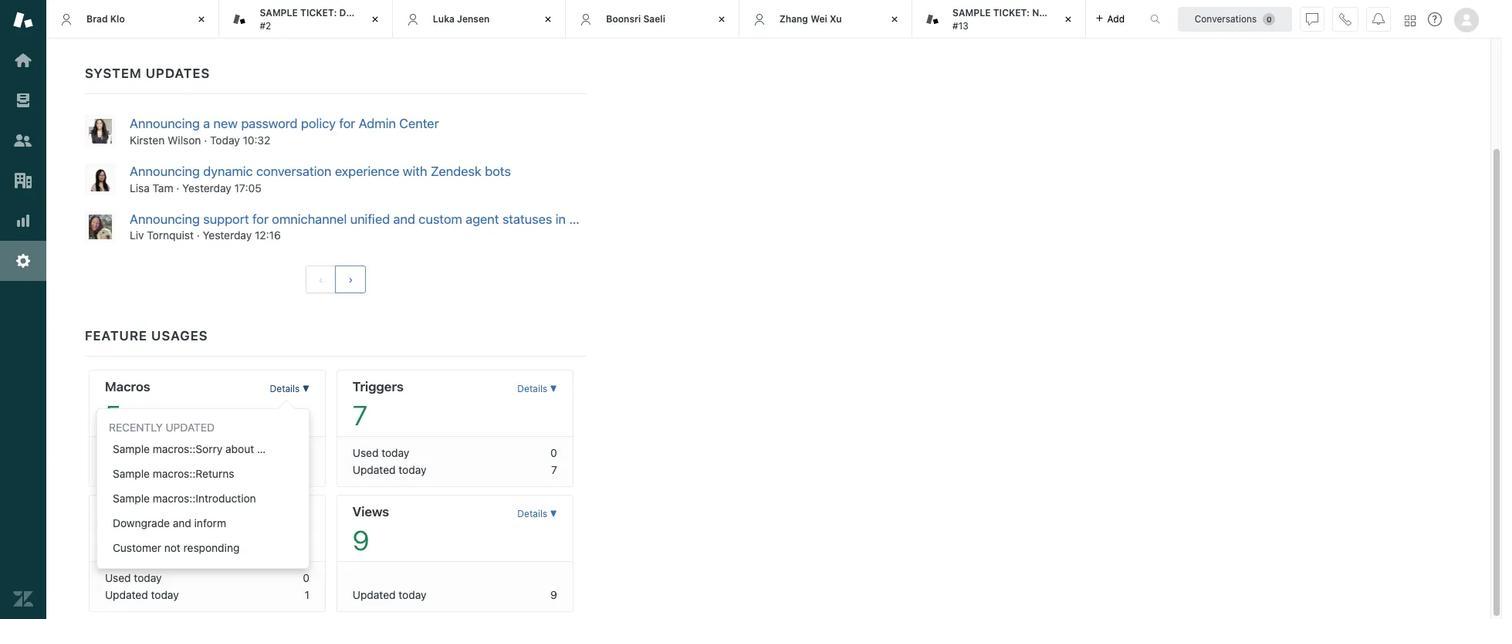 Task type: locate. For each thing, give the bounding box(es) containing it.
zhang
[[779, 13, 808, 25]]

close image right the jensen on the left top
[[541, 12, 556, 27]]

used for 1
[[105, 571, 131, 585]]

for up 12:16
[[252, 211, 269, 227]]

1 horizontal spatial and
[[393, 211, 415, 227]]

2 sample from the top
[[113, 467, 150, 480]]

7
[[353, 399, 367, 431], [551, 463, 557, 477]]

brad klo tab
[[46, 0, 220, 39]]

announcing a new password policy for admin center
[[130, 116, 439, 131]]

1 vertical spatial 5
[[303, 463, 310, 477]]

yesterday down support
[[203, 229, 252, 242]]

0 horizontal spatial 5
[[105, 399, 121, 431]]

updated down order
[[353, 463, 396, 477]]

conversations
[[1195, 13, 1257, 24]]

1 horizontal spatial 5
[[303, 463, 310, 477]]

2 announcing from the top
[[130, 163, 200, 179]]

1 vertical spatial yesterday
[[203, 229, 252, 242]]

tornquist
[[147, 229, 194, 242]]

▼
[[302, 383, 310, 395], [550, 383, 557, 395], [302, 508, 310, 520], [550, 508, 557, 520]]

close image inside #13 tab
[[1060, 12, 1076, 27]]

0 vertical spatial 7
[[353, 399, 367, 431]]

updated
[[105, 463, 148, 477], [353, 463, 396, 477], [105, 588, 148, 602], [353, 588, 396, 602]]

conversations button
[[1178, 7, 1292, 31]]

0 vertical spatial sample
[[113, 443, 150, 456]]

0 vertical spatial announcing
[[130, 116, 200, 131]]

0 vertical spatial 5
[[105, 399, 121, 431]]

updated down views 9
[[353, 588, 396, 602]]

for right policy
[[339, 116, 355, 131]]

0 horizontal spatial 1
[[105, 524, 117, 556]]

lisa tam
[[130, 181, 173, 194]]

close image up the updates
[[194, 12, 210, 27]]

and right 'unified'
[[393, 211, 415, 227]]

customers image
[[13, 130, 33, 151]]

5 down macros
[[105, 399, 121, 431]]

1 inside automations 1
[[105, 524, 117, 556]]

zendesk products image
[[1405, 15, 1416, 26]]

for
[[339, 116, 355, 131], [252, 211, 269, 227]]

close image inside boonsri saeli tab
[[714, 12, 729, 27]]

announcing for announcing a new password policy for admin center
[[130, 116, 200, 131]]

with
[[403, 163, 427, 179]]

tab
[[220, 0, 421, 39]]

2 close image from the left
[[714, 12, 729, 27]]

1 vertical spatial announcing
[[130, 163, 200, 179]]

close image left add dropdown button
[[1060, 12, 1076, 27]]

9
[[353, 524, 369, 556], [550, 588, 557, 602]]

downgrade
[[113, 517, 170, 530]]

yesterday for dynamic
[[182, 181, 231, 194]]

announcing up 'liv tornquist' at the left of the page
[[130, 211, 200, 227]]

used down recently
[[105, 446, 131, 460]]

updated today down number
[[353, 463, 426, 477]]

sample for sample macros::introduction
[[113, 492, 150, 505]]

reporting image
[[13, 211, 33, 231]]

luka jensen
[[433, 13, 490, 25]]

close image right xu
[[887, 12, 902, 27]]

number
[[377, 443, 415, 456]]

used down triggers 7
[[353, 446, 379, 460]]

1 vertical spatial sample
[[113, 467, 150, 480]]

updated today
[[105, 463, 179, 477], [353, 463, 426, 477], [105, 588, 179, 602], [353, 588, 426, 602]]

automations
[[105, 504, 183, 520]]

close image for luka jensen tab
[[541, 12, 556, 27]]

announcing up tam at the left of the page
[[130, 163, 200, 179]]

close image inside brad klo tab
[[194, 12, 210, 27]]

notifications image
[[1372, 13, 1385, 25]]

sample down recently
[[113, 443, 150, 456]]

1 sample from the top
[[113, 443, 150, 456]]

lisa
[[130, 181, 150, 194]]

today
[[134, 446, 162, 460], [382, 446, 409, 460], [151, 463, 179, 477], [399, 463, 426, 477], [134, 571, 162, 585], [151, 588, 179, 602], [399, 588, 426, 602]]

‹
[[318, 274, 323, 286]]

sample up downgrade
[[113, 492, 150, 505]]

and down the sample macros::introduction
[[173, 517, 191, 530]]

9 inside views 9
[[353, 524, 369, 556]]

custom
[[419, 211, 462, 227]]

1 announcing from the top
[[130, 116, 200, 131]]

close image
[[367, 12, 383, 27], [541, 12, 556, 27], [887, 12, 902, 27], [1060, 12, 1076, 27]]

1 horizontal spatial for
[[339, 116, 355, 131]]

yesterday for support
[[203, 229, 252, 242]]

5 inside macros 5
[[105, 399, 121, 431]]

updated today down views 9
[[353, 588, 426, 602]]

sample macros::returns
[[113, 467, 234, 480]]

1 close image from the left
[[194, 12, 210, 27]]

1 horizontal spatial about
[[315, 443, 344, 456]]

sample
[[260, 7, 298, 19]]

downgrade and inform link
[[97, 511, 309, 536]]

details
[[270, 383, 300, 395], [517, 383, 547, 395], [517, 508, 547, 520]]

0 vertical spatial 9
[[353, 524, 369, 556]]

0 horizontal spatial close image
[[194, 12, 210, 27]]

close image left product
[[367, 12, 383, 27]]

▼ for 9
[[550, 508, 557, 520]]

used down customer
[[105, 571, 131, 585]]

close image inside luka jensen tab
[[541, 12, 556, 27]]

issue
[[257, 443, 283, 456]]

updated today down customer
[[105, 588, 179, 602]]

klo
[[110, 13, 125, 25]]

0 horizontal spatial about
[[225, 443, 254, 456]]

updated today up automations
[[105, 463, 179, 477]]

3 announcing from the top
[[130, 211, 200, 227]]

close image
[[194, 12, 210, 27], [714, 12, 729, 27]]

updated for macros
[[105, 463, 148, 477]]

close image inside "zhang wei xu" tab
[[887, 12, 902, 27]]

recently
[[109, 421, 163, 434]]

luka jensen tab
[[393, 0, 566, 39]]

xu
[[830, 13, 842, 25]]

updated today for 1
[[105, 588, 179, 602]]

updated down recently
[[105, 463, 148, 477]]

1 close image from the left
[[367, 12, 383, 27]]

about
[[225, 443, 254, 456], [315, 443, 344, 456]]

organizations image
[[13, 171, 33, 191]]

boonsri
[[606, 13, 641, 25]]

and
[[393, 211, 415, 227], [173, 517, 191, 530]]

0 horizontal spatial 7
[[353, 399, 367, 431]]

▼ for 7
[[550, 383, 557, 395]]

ask
[[295, 443, 312, 456]]

details ▼
[[270, 383, 310, 395], [517, 383, 557, 395], [517, 508, 557, 520]]

zendesk support image
[[13, 10, 33, 30]]

0 vertical spatial 1
[[105, 524, 117, 556]]

2 vertical spatial sample
[[113, 492, 150, 505]]

used today down triggers 7
[[353, 446, 409, 460]]

get help image
[[1428, 12, 1442, 26]]

views 9
[[353, 504, 389, 556]]

0 vertical spatial yesterday
[[182, 181, 231, 194]]

details ▼ for 9
[[517, 508, 557, 520]]

close image for "zhang wei xu" tab
[[887, 12, 902, 27]]

▼ for macros
[[302, 383, 310, 395]]

announcing up kirsten wilson
[[130, 116, 200, 131]]

4 close image from the left
[[1060, 12, 1076, 27]]

yesterday down the dynamic
[[182, 181, 231, 194]]

close image for #13 tab
[[1060, 12, 1076, 27]]

sample macros::sorry about issue + ask about order number
[[113, 443, 415, 456]]

close image right saeli
[[714, 12, 729, 27]]

5 down ask
[[303, 463, 310, 477]]

1 vertical spatial and
[[173, 517, 191, 530]]

sample ticket: damaged product #2
[[260, 7, 421, 31]]

macros 5
[[105, 379, 150, 431]]

new
[[213, 116, 238, 131]]

updated today for macros
[[105, 463, 179, 477]]

about right ask
[[315, 443, 344, 456]]

sample macros::returns link
[[97, 462, 309, 487]]

›
[[348, 274, 353, 286]]

▼ link
[[270, 500, 310, 529]]

2 close image from the left
[[541, 12, 556, 27]]

3 close image from the left
[[887, 12, 902, 27]]

3 sample from the top
[[113, 492, 150, 505]]

#2
[[260, 20, 271, 31]]

statuses
[[502, 211, 552, 227]]

yesterday 12:16
[[203, 229, 281, 242]]

zhang wei xu tab
[[739, 0, 913, 39]]

2 vertical spatial announcing
[[130, 211, 200, 227]]

used for macros
[[105, 446, 131, 460]]

0 horizontal spatial 9
[[353, 524, 369, 556]]

live
[[616, 211, 636, 227]]

used today down customer
[[105, 571, 162, 585]]

1 vertical spatial 1
[[305, 588, 310, 602]]

1 vertical spatial 7
[[551, 463, 557, 477]]

conversation
[[256, 163, 332, 179]]

admin
[[359, 116, 396, 131]]

system
[[85, 66, 142, 81]]

in
[[556, 211, 566, 227]]

updated today for 7
[[353, 463, 426, 477]]

2 about from the left
[[315, 443, 344, 456]]

luka
[[433, 13, 455, 25]]

saeli
[[643, 13, 665, 25]]

0 horizontal spatial for
[[252, 211, 269, 227]]

get started image
[[13, 50, 33, 70]]

1 vertical spatial 9
[[550, 588, 557, 602]]

1 vertical spatial for
[[252, 211, 269, 227]]

kirsten
[[130, 133, 165, 147]]

updated down customer
[[105, 588, 148, 602]]

5
[[105, 399, 121, 431], [303, 463, 310, 477]]

about left issue at left bottom
[[225, 443, 254, 456]]

details for 9
[[517, 508, 547, 520]]

1 horizontal spatial close image
[[714, 12, 729, 27]]

used today down recently
[[105, 446, 162, 460]]

sample up automations
[[113, 467, 150, 480]]

system updates
[[85, 66, 210, 81]]

1 about from the left
[[225, 443, 254, 456]]

sample inside "link"
[[113, 443, 150, 456]]

wilson
[[168, 133, 201, 147]]

sample for sample macros::returns
[[113, 467, 150, 480]]

yesterday
[[182, 181, 231, 194], [203, 229, 252, 242]]

0 for 7
[[550, 446, 557, 460]]

announcing
[[130, 116, 200, 131], [130, 163, 200, 179], [130, 211, 200, 227]]



Task type: describe. For each thing, give the bounding box(es) containing it.
details for 7
[[517, 383, 547, 395]]

password
[[241, 116, 298, 131]]

tabs tab list
[[46, 0, 1134, 39]]

‹ button
[[305, 266, 336, 294]]

dynamic
[[203, 163, 253, 179]]

brad klo
[[86, 13, 125, 25]]

#13
[[953, 20, 969, 31]]

not
[[164, 541, 181, 555]]

recently updated
[[109, 421, 215, 434]]

wei
[[811, 13, 827, 25]]

triggers
[[353, 379, 404, 395]]

today
[[210, 133, 240, 147]]

tam
[[153, 181, 173, 194]]

12:16
[[255, 229, 281, 242]]

unified
[[350, 211, 390, 227]]

views
[[353, 504, 389, 520]]

ticket:
[[300, 7, 337, 19]]

add button
[[1086, 0, 1134, 38]]

updated
[[166, 421, 215, 434]]

used for 7
[[353, 446, 379, 460]]

1 horizontal spatial 1
[[305, 588, 310, 602]]

+
[[286, 443, 292, 456]]

0 horizontal spatial and
[[173, 517, 191, 530]]

views image
[[13, 90, 33, 110]]

downgrade and inform
[[113, 517, 226, 530]]

kirsten wilson
[[130, 133, 201, 147]]

#13 tab
[[913, 0, 1086, 39]]

automations 1
[[105, 504, 183, 556]]

feature usages
[[85, 328, 208, 344]]

0 for macros
[[303, 446, 310, 460]]

button displays agent's chat status as invisible. image
[[1306, 13, 1318, 25]]

zendesk image
[[13, 589, 33, 609]]

main element
[[0, 0, 46, 619]]

zendesk
[[431, 163, 482, 179]]

used today for 1
[[105, 571, 162, 585]]

0 vertical spatial and
[[393, 211, 415, 227]]

zhang wei xu
[[779, 13, 842, 25]]

macros::returns
[[153, 467, 234, 480]]

customer not responding link
[[97, 536, 309, 561]]

sample macros::introduction
[[113, 492, 256, 505]]

sample for sample macros::sorry about issue + ask about order number
[[113, 443, 150, 456]]

responding
[[183, 541, 240, 555]]

sample macros::introduction link
[[97, 487, 309, 511]]

policy
[[301, 116, 336, 131]]

feature
[[85, 328, 147, 344]]

0 for 1
[[303, 571, 310, 585]]

omnichannel
[[272, 211, 347, 227]]

7 inside triggers 7
[[353, 399, 367, 431]]

product
[[385, 7, 421, 19]]

jensen
[[457, 13, 490, 25]]

close image for boonsri saeli
[[714, 12, 729, 27]]

› button
[[335, 266, 366, 294]]

tab containing sample ticket: damaged product
[[220, 0, 421, 39]]

order
[[347, 443, 374, 456]]

agent
[[466, 211, 499, 227]]

boonsri saeli tab
[[566, 0, 739, 39]]

explore
[[569, 211, 613, 227]]

details ▼ for 7
[[517, 383, 557, 395]]

updates
[[146, 66, 210, 81]]

0 vertical spatial for
[[339, 116, 355, 131]]

today 10:32
[[210, 133, 270, 147]]

updated for 7
[[353, 463, 396, 477]]

experience
[[335, 163, 399, 179]]

add
[[1107, 13, 1125, 24]]

triggers 7
[[353, 379, 404, 431]]

damaged
[[339, 7, 382, 19]]

announcing for announcing dynamic conversation experience with zendesk bots
[[130, 163, 200, 179]]

1 horizontal spatial 7
[[551, 463, 557, 477]]

sample macros::sorry about issue + ask about order number link
[[97, 437, 415, 462]]

admin image
[[13, 251, 33, 271]]

a
[[203, 116, 210, 131]]

yesterday 17:05
[[182, 181, 262, 194]]

usages
[[151, 328, 208, 344]]

customer not responding
[[113, 541, 240, 555]]

bots
[[485, 163, 511, 179]]

used today for macros
[[105, 446, 162, 460]]

brad
[[86, 13, 108, 25]]

used today for 7
[[353, 446, 409, 460]]

macros::introduction
[[153, 492, 256, 505]]

macros::sorry
[[153, 443, 223, 456]]

updated for 1
[[105, 588, 148, 602]]

close image for brad klo
[[194, 12, 210, 27]]

10:32
[[243, 133, 270, 147]]

liv tornquist
[[130, 229, 194, 242]]

announcing dynamic conversation experience with zendesk bots
[[130, 163, 511, 179]]

support
[[203, 211, 249, 227]]

boonsri saeli
[[606, 13, 665, 25]]

announcing for announcing support for omnichannel unified and custom agent statuses in explore live reporting
[[130, 211, 200, 227]]

17:05
[[234, 181, 262, 194]]

announcing support for omnichannel unified and custom agent statuses in explore live reporting
[[130, 211, 693, 227]]

inform
[[194, 517, 226, 530]]

macros
[[105, 379, 150, 395]]

reporting
[[639, 211, 693, 227]]

1 horizontal spatial 9
[[550, 588, 557, 602]]



Task type: vqa. For each thing, say whether or not it's contained in the screenshot.


